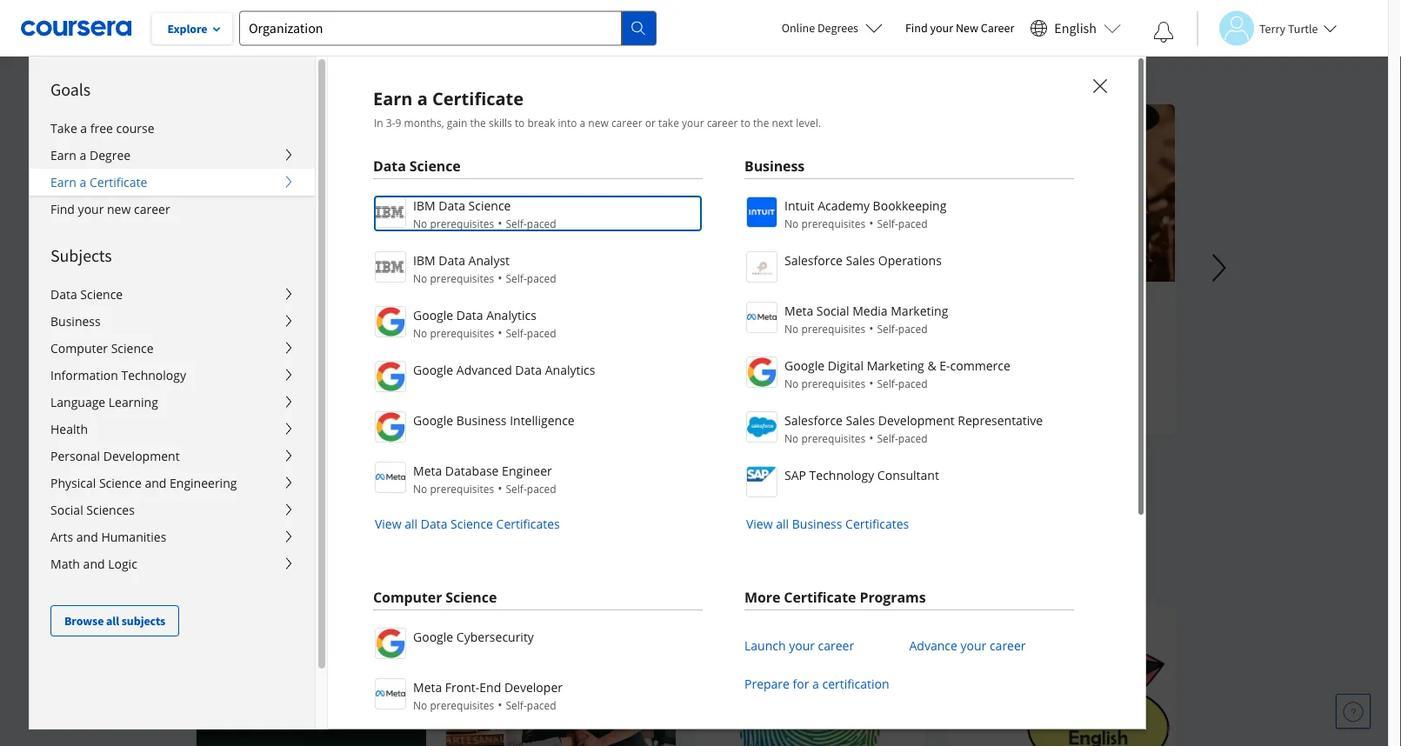 Task type: locate. For each thing, give the bounding box(es) containing it.
1 vertical spatial meta
[[413, 462, 442, 479]]

0 vertical spatial free
[[636, 114, 662, 131]]

all down sap
[[776, 516, 789, 532]]

• inside meta social media marketing no prerequisites • self-paced
[[869, 320, 874, 337]]

0 vertical spatial courses
[[305, 46, 385, 76]]

now! inside teach english now! second language reading, writing, and grammar
[[814, 321, 853, 343]]

certificate up find your new career
[[90, 174, 147, 191]]

paced inside ibm data analyst no prerequisites • self-paced
[[527, 271, 557, 286]]

ibm
[[413, 197, 436, 214], [413, 252, 436, 268]]

0 vertical spatial meta
[[785, 302, 814, 319]]

0 horizontal spatial language
[[50, 394, 105, 411]]

1 horizontal spatial english
[[757, 321, 811, 343]]

0 vertical spatial english
[[1055, 20, 1097, 37]]

korean
[[573, 321, 626, 343]]

meta inside meta front-end developer no prerequisites • self-paced
[[413, 679, 442, 696]]

and down reading,
[[772, 370, 800, 392]]

paced
[[527, 217, 557, 231], [899, 217, 928, 231], [527, 271, 557, 286], [899, 322, 928, 336], [527, 326, 557, 341], [899, 377, 928, 391], [899, 432, 928, 446], [527, 482, 557, 496], [527, 699, 557, 713]]

free
[[636, 114, 662, 131], [387, 615, 412, 633]]

• inside salesforce sales development representative no prerequisites • self-paced
[[869, 430, 874, 446]]

university up part
[[308, 297, 360, 312]]

0 horizontal spatial the
[[470, 115, 486, 130]]

free right into
[[636, 114, 662, 131]]

0 vertical spatial sales
[[846, 252, 875, 268]]

self- inside "ibm data science no prerequisites • self-paced"
[[506, 217, 527, 231]]

self- inside ibm data analyst no prerequisites • self-paced
[[506, 271, 527, 286]]

technology right sap
[[810, 467, 875, 483]]

certificate for earn a certificate
[[90, 174, 147, 191]]

1 horizontal spatial university
[[524, 297, 575, 312]]

1 vertical spatial now!
[[315, 346, 354, 368]]

What do you want to learn? text field
[[239, 11, 622, 46]]

paced inside meta front-end developer no prerequisites • self-paced
[[527, 699, 557, 713]]

arizona state university up teach english now! second language reading, writing, and grammar
[[739, 297, 859, 312]]

0 vertical spatial development
[[879, 412, 955, 429]]

list containing intuit academy bookkeeping
[[745, 195, 1075, 533]]

paced down yonsei university
[[527, 326, 557, 341]]

list for computer science
[[373, 626, 703, 747]]

2 vertical spatial certificate
[[784, 588, 856, 607]]

no inside google data analytics no prerequisites • self-paced
[[413, 326, 427, 341]]

0 horizontal spatial new
[[107, 201, 131, 218]]

0 vertical spatial marketing
[[891, 302, 949, 319]]

all for business
[[776, 516, 789, 532]]

1 sales from the top
[[846, 252, 875, 268]]

• down analyst
[[498, 270, 502, 286]]

prerequisites inside ibm data analyst no prerequisites • self-paced
[[430, 271, 494, 286]]

google advanced data analytics link
[[373, 359, 703, 392]]

1 university from the left
[[308, 297, 360, 312]]

university up learn to speak korean 1
[[524, 297, 575, 312]]

consultant
[[878, 467, 940, 483]]

1 arizona state university from the left
[[239, 297, 360, 312]]

0 vertical spatial language
[[710, 346, 782, 368]]

course for learn to speak korean 1
[[460, 405, 496, 420]]

2 horizontal spatial course
[[960, 405, 995, 420]]

0 vertical spatial certificate
[[432, 86, 524, 110]]

google left yonsei university "image"
[[413, 307, 453, 323]]

0 vertical spatial teach
[[710, 321, 753, 343]]

partnername logo image inside google advanced data analytics link
[[375, 361, 406, 392]]

english inside teach english now! second language reading, writing, and grammar
[[757, 321, 811, 343]]

new
[[588, 115, 609, 130], [107, 201, 131, 218]]

1 vertical spatial computer
[[373, 588, 442, 607]]

reading,
[[785, 346, 850, 368]]

computer science
[[50, 340, 154, 357], [373, 588, 497, 607]]

computer
[[50, 340, 108, 357], [373, 588, 442, 607]]

analytics
[[487, 307, 537, 323], [545, 362, 595, 378]]

google advanced data analytics
[[413, 362, 595, 378]]

teach down tesol
[[211, 346, 254, 368]]

list containing google cybersecurity
[[373, 626, 703, 747]]

language inside language learning popup button
[[50, 394, 105, 411]]

0 vertical spatial find
[[906, 20, 928, 36]]

university
[[308, 297, 360, 312], [524, 297, 575, 312], [808, 297, 859, 312]]

list containing launch your career
[[745, 626, 1075, 703]]

explore
[[167, 21, 208, 37]]

earn up 3-
[[373, 86, 413, 110]]

2 horizontal spatial english
[[1055, 20, 1097, 37]]

free inside top rated courses carousel element
[[636, 114, 662, 131]]

1 vertical spatial development
[[103, 448, 180, 465]]

0 horizontal spatial certificate
[[90, 174, 147, 191]]

certificate
[[432, 86, 524, 110], [90, 174, 147, 191], [784, 588, 856, 607]]

find down earn a certificate
[[50, 201, 75, 218]]

computer science button
[[30, 335, 315, 362]]

digital
[[828, 357, 864, 374]]

certificate up launch your career link
[[784, 588, 856, 607]]

view for data science
[[375, 516, 402, 532]]

help center image
[[1343, 701, 1364, 722]]

your for launch your career
[[789, 637, 815, 654]]

2 arizona from the left
[[739, 297, 777, 312]]

2 vertical spatial language
[[254, 547, 353, 577]]

social left media
[[817, 302, 850, 319]]

university for tesol certificate, part 1: teach english now!
[[308, 297, 360, 312]]

teach inside tesol certificate, part 1: teach english now!
[[211, 346, 254, 368]]

physical
[[50, 475, 96, 492]]

ibm inside "ibm data science no prerequisites • self-paced"
[[413, 197, 436, 214]]

partnername logo image inside google cybersecurity link
[[375, 628, 406, 660]]

• inside meta database engineer no prerequisites • self-paced
[[498, 480, 502, 497]]

1 vertical spatial salesforce
[[785, 412, 843, 429]]

language learning
[[50, 394, 158, 411]]

1 vertical spatial new
[[107, 201, 131, 218]]

find
[[906, 20, 928, 36], [50, 201, 75, 218]]

language learning button
[[30, 389, 315, 416]]

academy
[[818, 197, 870, 214]]

no inside meta front-end developer no prerequisites • self-paced
[[413, 699, 427, 713]]

career left or
[[612, 115, 643, 130]]

computer science up google cybersecurity
[[373, 588, 497, 607]]

paced up yonsei university
[[527, 271, 557, 286]]

and up the social sciences dropdown button
[[145, 475, 167, 492]]

0 horizontal spatial certificates
[[496, 516, 560, 532]]

• up sap technology consultant
[[869, 430, 874, 446]]

more
[[198, 547, 249, 577], [745, 588, 781, 607]]

sales down intuit academy bookkeeping no prerequisites • self-paced
[[846, 252, 875, 268]]

marketing up second
[[891, 302, 949, 319]]

•
[[498, 215, 502, 231], [869, 215, 874, 231], [498, 270, 502, 286], [869, 320, 874, 337], [498, 325, 502, 341], [869, 375, 874, 392], [869, 430, 874, 446], [498, 480, 502, 497], [498, 697, 502, 713]]

prerequisites down database
[[430, 482, 494, 496]]

launch
[[745, 637, 786, 654]]

• inside "ibm data science no prerequisites • self-paced"
[[498, 215, 502, 231]]

0 vertical spatial computer science
[[50, 340, 154, 357]]

2 horizontal spatial all
[[776, 516, 789, 532]]

self- inside meta database engineer no prerequisites • self-paced
[[506, 482, 527, 496]]

1 horizontal spatial analytics
[[545, 362, 595, 378]]

teach english now! second language reading, writing, and grammar
[[710, 321, 911, 392]]

terry
[[1260, 20, 1286, 36]]

sales for development
[[846, 412, 875, 429]]

2 sales from the top
[[846, 412, 875, 429]]

intuit
[[785, 197, 815, 214]]

google up database
[[413, 412, 453, 429]]

0 horizontal spatial english
[[257, 346, 311, 368]]

arts and humanities
[[50, 529, 166, 546]]

data science inside dropdown button
[[50, 286, 123, 303]]

show notifications image
[[1154, 22, 1175, 43]]

take
[[50, 120, 77, 137]]

science up information technology
[[111, 340, 154, 357]]

1 horizontal spatial free
[[636, 114, 662, 131]]

a left free on the top left
[[80, 120, 87, 137]]

1 vertical spatial marketing
[[867, 357, 925, 374]]

list
[[373, 195, 703, 533], [745, 195, 1075, 533], [198, 459, 1177, 479], [373, 626, 703, 747], [745, 626, 1075, 703]]

your inside 'explore menu' element
[[78, 201, 104, 218]]

0 horizontal spatial teach
[[211, 346, 254, 368]]

2 ibm from the top
[[413, 252, 436, 268]]

a right for
[[813, 676, 820, 692]]

analyst
[[469, 252, 510, 268]]

paced down "bookkeeping"
[[899, 217, 928, 231]]

0 vertical spatial technology
[[121, 367, 186, 384]]

1 horizontal spatial new
[[588, 115, 609, 130]]

course
[[460, 405, 496, 420], [710, 405, 745, 420], [960, 405, 995, 420]]

1:
[[381, 321, 395, 343]]

a left degree
[[80, 147, 86, 164]]

social inside dropdown button
[[50, 502, 83, 519]]

prerequisites down academy
[[802, 217, 866, 231]]

no
[[413, 217, 427, 231], [785, 217, 799, 231], [413, 271, 427, 286], [785, 322, 799, 336], [413, 326, 427, 341], [785, 377, 799, 391], [785, 432, 799, 446], [413, 482, 427, 496], [413, 699, 427, 713]]

more certificate programs
[[745, 588, 926, 607]]

your right advance
[[961, 637, 987, 654]]

1 horizontal spatial development
[[879, 412, 955, 429]]

0 vertical spatial computer
[[50, 340, 108, 357]]

into
[[558, 115, 577, 130]]

earn for earn a degree
[[50, 147, 76, 164]]

certificates
[[496, 516, 560, 532], [846, 516, 909, 532]]

2 certificates from the left
[[846, 516, 909, 532]]

2 horizontal spatial language
[[710, 346, 782, 368]]

google data analytics no prerequisites • self-paced
[[413, 307, 557, 341]]

1 certificates from the left
[[496, 516, 560, 532]]

marketing down second
[[867, 357, 925, 374]]

google inside google cybersecurity link
[[413, 629, 453, 645]]

sciences
[[86, 502, 135, 519]]

now! down part
[[315, 346, 354, 368]]

english inside tesol certificate, part 1: teach english now!
[[257, 346, 311, 368]]

0 vertical spatial new
[[588, 115, 609, 130]]

1 horizontal spatial social
[[817, 302, 850, 319]]

your right take
[[682, 115, 704, 130]]

view all data science certificates link
[[373, 516, 560, 532]]

certificate inside earn a certificate popup button
[[90, 174, 147, 191]]

2 vertical spatial earn
[[50, 174, 76, 191]]

0 horizontal spatial analytics
[[487, 307, 537, 323]]

0 horizontal spatial social
[[50, 502, 83, 519]]

university down salesforce sales operations
[[808, 297, 859, 312]]

2 horizontal spatial university
[[808, 297, 859, 312]]

paced up &
[[899, 322, 928, 336]]

google for google advanced data analytics
[[413, 362, 453, 378]]

0 vertical spatial ibm
[[413, 197, 436, 214]]

0 horizontal spatial university
[[308, 297, 360, 312]]

courses for top rated courses
[[305, 46, 385, 76]]

0 horizontal spatial arizona state university
[[239, 297, 360, 312]]

1 horizontal spatial certificates
[[846, 516, 909, 532]]

paced down engineer
[[527, 482, 557, 496]]

1 horizontal spatial the
[[753, 115, 769, 130]]

computer up information
[[50, 340, 108, 357]]

self- down media
[[877, 322, 899, 336]]

earn a certificate menu item
[[327, 0, 1402, 747]]

advance your career
[[910, 637, 1026, 654]]

no inside meta database engineer no prerequisites • self-paced
[[413, 482, 427, 496]]

earn inside earn a certificate in 3-9 months, gain the skills to break into a new career or take your career to the next level.
[[373, 86, 413, 110]]

google
[[413, 307, 453, 323], [785, 357, 825, 374], [413, 362, 453, 378], [413, 412, 453, 429], [413, 629, 453, 645]]

list containing ibm data science
[[373, 195, 703, 533]]

to right skills
[[515, 115, 525, 130]]

computer science up information technology
[[50, 340, 154, 357]]

top
[[198, 46, 236, 76]]

computer up google cybersecurity
[[373, 588, 442, 607]]

paced inside google data analytics no prerequisites • self-paced
[[527, 326, 557, 341]]

grammar
[[804, 370, 874, 392]]

data left analyst
[[439, 252, 465, 268]]

all
[[405, 516, 418, 532], [776, 516, 789, 532], [106, 613, 119, 629]]

earn
[[373, 86, 413, 110], [50, 147, 76, 164], [50, 174, 76, 191]]

0 horizontal spatial course
[[460, 405, 496, 420]]

arizona for english
[[739, 297, 777, 312]]

arizona state university
[[239, 297, 360, 312], [739, 297, 859, 312]]

1 horizontal spatial more
[[745, 588, 781, 607]]

self- up consultant
[[877, 432, 899, 446]]

1 horizontal spatial state
[[779, 297, 805, 312]]

1 arizona from the left
[[239, 297, 278, 312]]

1 horizontal spatial find
[[906, 20, 928, 36]]

1 ibm from the top
[[413, 197, 436, 214]]

degree
[[90, 147, 131, 164]]

1 view from the left
[[375, 516, 402, 532]]

arizona state university for english
[[739, 297, 859, 312]]

3 course from the left
[[960, 405, 995, 420]]

part
[[347, 321, 378, 343]]

business inside 'popup button'
[[50, 313, 101, 330]]

personal development button
[[30, 443, 315, 470]]

prerequisites down yonsei university "image"
[[430, 326, 494, 341]]

1 horizontal spatial view
[[747, 516, 773, 532]]

list for business
[[745, 195, 1075, 533]]

google inside google business intelligence link
[[413, 412, 453, 429]]

0 horizontal spatial find
[[50, 201, 75, 218]]

1 horizontal spatial arizona
[[739, 297, 777, 312]]

intelligence
[[510, 412, 575, 429]]

find your new career
[[50, 201, 170, 218]]

certificate up gain
[[432, 86, 524, 110]]

your
[[931, 20, 954, 36], [682, 115, 704, 130], [78, 201, 104, 218], [789, 637, 815, 654], [961, 637, 987, 654]]

paced up consultant
[[899, 432, 928, 446]]

1 vertical spatial courses
[[357, 547, 438, 577]]

list for data science
[[373, 195, 703, 533]]

• inside google data analytics no prerequisites • self-paced
[[498, 325, 502, 341]]

writing,
[[710, 370, 769, 392]]

pluralidades em português brasileiro free course by universidade estadual de campinas, image
[[696, 606, 927, 747]]

2 vertical spatial english
[[257, 346, 311, 368]]

teach inside teach english now! second language reading, writing, and grammar
[[710, 321, 753, 343]]

2 vertical spatial meta
[[413, 679, 442, 696]]

1 vertical spatial language
[[50, 394, 105, 411]]

• down second
[[869, 375, 874, 392]]

ibm inside ibm data analyst no prerequisites • self-paced
[[413, 252, 436, 268]]

0 horizontal spatial now!
[[315, 346, 354, 368]]

courses up in
[[305, 46, 385, 76]]

1 horizontal spatial technology
[[810, 467, 875, 483]]

sales inside salesforce sales development representative no prerequisites • self-paced
[[846, 412, 875, 429]]

meta left front-
[[413, 679, 442, 696]]

1 horizontal spatial arizona state university
[[739, 297, 859, 312]]

prerequisites down digital
[[802, 377, 866, 391]]

1 vertical spatial free
[[387, 615, 412, 633]]

and inside popup button
[[83, 556, 105, 573]]

science down the personal development
[[99, 475, 142, 492]]

1 horizontal spatial course
[[710, 405, 745, 420]]

university for teach english now! second language reading, writing, and grammar
[[808, 297, 859, 312]]

data science inside earn a certificate menu item
[[373, 157, 461, 175]]

all right browse
[[106, 613, 119, 629]]

1 horizontal spatial all
[[405, 516, 418, 532]]

salesforce down the 'intuit'
[[785, 252, 843, 268]]

course down commerce
[[960, 405, 995, 420]]

ibm left analyst
[[413, 252, 436, 268]]

0 horizontal spatial more
[[198, 547, 249, 577]]

and right "arts"
[[76, 529, 98, 546]]

1 vertical spatial more
[[745, 588, 781, 607]]

a up months,
[[417, 86, 428, 110]]

2 university from the left
[[524, 297, 575, 312]]

view for business
[[747, 516, 773, 532]]

find your new career
[[906, 20, 1015, 36]]

development down google digital marketing & e-commerce no prerequisites • self-paced at right
[[879, 412, 955, 429]]

view
[[375, 516, 402, 532], [747, 516, 773, 532]]

0 horizontal spatial technology
[[121, 367, 186, 384]]

ibm down months,
[[413, 197, 436, 214]]

0 vertical spatial more
[[198, 547, 249, 577]]

1 vertical spatial find
[[50, 201, 75, 218]]

1 state from the left
[[280, 297, 306, 312]]

state
[[280, 297, 306, 312], [779, 297, 805, 312]]

0 horizontal spatial arizona
[[239, 297, 278, 312]]

prerequisites inside meta social media marketing no prerequisites • self-paced
[[802, 322, 866, 336]]

0 vertical spatial earn
[[373, 86, 413, 110]]

development up physical science and engineering
[[103, 448, 180, 465]]

tesol certificate, part 1: teach english now!
[[211, 321, 395, 368]]

1 vertical spatial computer science
[[373, 588, 497, 607]]

arizona up tesol
[[239, 297, 278, 312]]

prerequisites inside meta database engineer no prerequisites • self-paced
[[430, 482, 494, 496]]

self- right grammar
[[877, 377, 899, 391]]

1 vertical spatial english
[[757, 321, 811, 343]]

terry turtle
[[1260, 20, 1319, 36]]

technology up language learning popup button
[[121, 367, 186, 384]]

2 horizontal spatial certificate
[[784, 588, 856, 607]]

prerequisites inside meta front-end developer no prerequisites • self-paced
[[430, 699, 494, 713]]

google up front-
[[413, 629, 453, 645]]

certificates down sap technology consultant
[[846, 516, 909, 532]]

self- inside salesforce sales development representative no prerequisites • self-paced
[[877, 432, 899, 446]]

self- up yonsei
[[506, 271, 527, 286]]

0 horizontal spatial view
[[375, 516, 402, 532]]

courses
[[305, 46, 385, 76], [357, 547, 438, 577]]

now! up reading,
[[814, 321, 853, 343]]

• down end
[[498, 697, 502, 713]]

0 vertical spatial analytics
[[487, 307, 537, 323]]

1 horizontal spatial now!
[[814, 321, 853, 343]]

career up prepare for a certification "link"
[[818, 637, 855, 654]]

science up google cybersecurity
[[446, 588, 497, 607]]

your for find your new career
[[931, 20, 954, 36]]

arizona state university image
[[710, 296, 732, 318]]

salesforce sales development representative no prerequisites • self-paced
[[785, 412, 1043, 446]]

data science down subjects
[[50, 286, 123, 303]]

2 course from the left
[[710, 405, 745, 420]]

meta inside meta database engineer no prerequisites • self-paced
[[413, 462, 442, 479]]

find left new
[[906, 20, 928, 36]]

prerequisites down front-
[[430, 699, 494, 713]]

prepare for a certification link
[[745, 665, 890, 703]]

1 horizontal spatial certificate
[[432, 86, 524, 110]]

courses for more language courses
[[357, 547, 438, 577]]

a for take a free course
[[80, 120, 87, 137]]

0 vertical spatial now!
[[814, 321, 853, 343]]

your right launch
[[789, 637, 815, 654]]

salesforce down grammar
[[785, 412, 843, 429]]

technology inside list
[[810, 467, 875, 483]]

certificate for earn a certificate in 3-9 months, gain the skills to break into a new career or take your career to the next level.
[[432, 86, 524, 110]]

0 horizontal spatial state
[[280, 297, 306, 312]]

prerequisites up yonsei university "image"
[[430, 271, 494, 286]]

google inside google digital marketing & e-commerce no prerequisites • self-paced
[[785, 357, 825, 374]]

state up certificate,
[[280, 297, 306, 312]]

partnername logo image
[[375, 197, 406, 228], [747, 197, 778, 228], [375, 251, 406, 283], [747, 251, 778, 283], [747, 302, 778, 333], [375, 306, 406, 338], [747, 357, 778, 388], [375, 361, 406, 392], [375, 412, 406, 443], [747, 412, 778, 443], [375, 462, 406, 493], [747, 466, 778, 498], [375, 628, 406, 660], [375, 679, 406, 710]]

for
[[793, 676, 810, 692]]

language inside 'more language courses carousel' element
[[254, 547, 353, 577]]

1 horizontal spatial language
[[254, 547, 353, 577]]

new inside 'explore menu' element
[[107, 201, 131, 218]]

more for more language courses
[[198, 547, 249, 577]]

None search field
[[239, 11, 657, 46]]

1 vertical spatial earn
[[50, 147, 76, 164]]

1 vertical spatial teach
[[211, 346, 254, 368]]

no inside salesforce sales development representative no prerequisites • self-paced
[[785, 432, 799, 446]]

self- down yonsei
[[506, 326, 527, 341]]

marketing inside google digital marketing & e-commerce no prerequisites • self-paced
[[867, 357, 925, 374]]

the pronunciation of american english specialization by university of california, irvine, image
[[946, 606, 1176, 747]]

2 arizona state university from the left
[[739, 297, 859, 312]]

meta inside meta social media marketing no prerequisites • self-paced
[[785, 302, 814, 319]]

google inside google advanced data analytics link
[[413, 362, 453, 378]]

career down earn a certificate popup button
[[134, 201, 170, 218]]

career
[[612, 115, 643, 130], [707, 115, 738, 130], [134, 201, 170, 218], [818, 637, 855, 654], [990, 637, 1026, 654]]

humanities
[[101, 529, 166, 546]]

certificate inside earn a certificate in 3-9 months, gain the skills to break into a new career or take your career to the next level.
[[432, 86, 524, 110]]

salesforce for salesforce sales operations
[[785, 252, 843, 268]]

a
[[417, 86, 428, 110], [580, 115, 586, 130], [80, 120, 87, 137], [80, 147, 86, 164], [80, 174, 86, 191], [813, 676, 820, 692]]

3 university from the left
[[808, 297, 859, 312]]

developer
[[505, 679, 563, 696]]

2 view from the left
[[747, 516, 773, 532]]

science down meta database engineer no prerequisites • self-paced
[[451, 516, 493, 532]]

course down advanced
[[460, 405, 496, 420]]

english inside button
[[1055, 20, 1097, 37]]

1 vertical spatial certificate
[[90, 174, 147, 191]]

courses down view all data science certificates link
[[357, 547, 438, 577]]

1 vertical spatial technology
[[810, 467, 875, 483]]

find inside find your new career link
[[50, 201, 75, 218]]

self- inside google data analytics no prerequisites • self-paced
[[506, 326, 527, 341]]

0 vertical spatial social
[[817, 302, 850, 319]]

certificate,
[[262, 321, 344, 343]]

your left new
[[931, 20, 954, 36]]

career inside 'explore menu' element
[[134, 201, 170, 218]]

1 horizontal spatial teach
[[710, 321, 753, 343]]

0 horizontal spatial free
[[387, 615, 412, 633]]

1 vertical spatial sales
[[846, 412, 875, 429]]

self- inside google digital marketing & e-commerce no prerequisites • self-paced
[[877, 377, 899, 391]]

online
[[782, 20, 815, 36]]

2 salesforce from the top
[[785, 412, 843, 429]]

more up launch
[[745, 588, 781, 607]]

meta
[[785, 302, 814, 319], [413, 462, 442, 479], [413, 679, 442, 696]]

0 vertical spatial data science
[[373, 157, 461, 175]]

salesforce inside salesforce sales development representative no prerequisites • self-paced
[[785, 412, 843, 429]]

more language courses
[[198, 547, 438, 577]]

data down subjects
[[50, 286, 77, 303]]

language inside teach english now! second language reading, writing, and grammar
[[710, 346, 782, 368]]

to
[[515, 115, 525, 130], [741, 115, 751, 130], [506, 321, 521, 343]]

business down next
[[745, 157, 805, 175]]

1 horizontal spatial data science
[[373, 157, 461, 175]]

meta for meta social media marketing
[[785, 302, 814, 319]]

• down media
[[869, 320, 874, 337]]

paced down &
[[899, 377, 928, 391]]

0 horizontal spatial all
[[106, 613, 119, 629]]

technology inside popup button
[[121, 367, 186, 384]]

prerequisites
[[430, 217, 494, 231], [802, 217, 866, 231], [430, 271, 494, 286], [802, 322, 866, 336], [430, 326, 494, 341], [802, 377, 866, 391], [802, 432, 866, 446], [430, 482, 494, 496], [430, 699, 494, 713]]

english up reading,
[[757, 321, 811, 343]]

2 state from the left
[[779, 297, 805, 312]]

1 salesforce from the top
[[785, 252, 843, 268]]

sales down grammar
[[846, 412, 875, 429]]

1 vertical spatial data science
[[50, 286, 123, 303]]

the left next
[[753, 115, 769, 130]]

a down earn a degree
[[80, 174, 86, 191]]

0 vertical spatial salesforce
[[785, 252, 843, 268]]

arizona state university image
[[211, 296, 232, 318]]

1 horizontal spatial computer
[[373, 588, 442, 607]]

1 course from the left
[[460, 405, 496, 420]]



Task type: vqa. For each thing, say whether or not it's contained in the screenshot.
1st View from right
yes



Task type: describe. For each thing, give the bounding box(es) containing it.
break
[[528, 115, 555, 130]]

subjects
[[50, 245, 112, 267]]

a right into
[[580, 115, 586, 130]]

more language courses carousel element
[[190, 494, 1402, 747]]

coursera image
[[21, 14, 131, 42]]

business down sap
[[792, 516, 843, 532]]

yonsei university image
[[460, 296, 482, 318]]

advance your career link
[[910, 626, 1026, 665]]

1 the from the left
[[470, 115, 486, 130]]

find your new career link
[[30, 196, 315, 223]]

database
[[445, 462, 499, 479]]

paced inside "ibm data science no prerequisites • self-paced"
[[527, 217, 557, 231]]

health button
[[30, 416, 315, 443]]

gain
[[447, 115, 468, 130]]

sap
[[785, 467, 807, 483]]

media
[[853, 302, 888, 319]]

1 vertical spatial analytics
[[545, 362, 595, 378]]

&
[[928, 357, 937, 374]]

list for more certificate programs
[[745, 626, 1075, 703]]

front-
[[445, 679, 480, 696]]

social sciences
[[50, 502, 135, 519]]

development inside popup button
[[103, 448, 180, 465]]

paced inside intuit academy bookkeeping no prerequisites • self-paced
[[899, 217, 928, 231]]

months,
[[404, 115, 444, 130]]

career right advance
[[990, 637, 1026, 654]]

your for advance your career
[[961, 637, 987, 654]]

earn for earn a certificate
[[50, 174, 76, 191]]

learning
[[109, 394, 158, 411]]

browse
[[64, 613, 104, 629]]

a for earn a certificate in 3-9 months, gain the skills to break into a new career or take your career to the next level.
[[417, 86, 428, 110]]

free link
[[195, 604, 428, 747]]

data inside ibm data analyst no prerequisites • self-paced
[[439, 252, 465, 268]]

earn for earn a certificate in 3-9 months, gain the skills to break into a new career or take your career to the next level.
[[373, 86, 413, 110]]

english button
[[1023, 0, 1128, 57]]

ibm data analyst no prerequisites • self-paced
[[413, 252, 557, 286]]

business down advanced
[[457, 412, 507, 429]]

social inside meta social media marketing no prerequisites • self-paced
[[817, 302, 850, 319]]

self- inside intuit academy bookkeeping no prerequisites • self-paced
[[877, 217, 899, 231]]

paced inside meta social media marketing no prerequisites • self-paced
[[899, 322, 928, 336]]

physical science and engineering
[[50, 475, 237, 492]]

computer science inside dropdown button
[[50, 340, 154, 357]]

subjects
[[122, 613, 165, 629]]

launch your career link
[[745, 626, 855, 665]]

data science button
[[30, 281, 315, 308]]

career right take
[[707, 115, 738, 130]]

course link
[[944, 103, 1177, 437]]

now! inside tesol certificate, part 1: teach english now!
[[315, 346, 354, 368]]

find for find your new career
[[906, 20, 928, 36]]

earn a certificate button
[[30, 169, 315, 196]]

view all business certificates link
[[745, 516, 909, 532]]

math and logic button
[[30, 551, 315, 578]]

state for certificate,
[[280, 297, 306, 312]]

no inside ibm data analyst no prerequisites • self-paced
[[413, 271, 427, 286]]

free inside 'more language courses carousel' element
[[387, 615, 412, 633]]

technology for sap
[[810, 467, 875, 483]]

google cybersecurity
[[413, 629, 534, 645]]

physical science and engineering button
[[30, 470, 315, 497]]

development inside salesforce sales development representative no prerequisites • self-paced
[[879, 412, 955, 429]]

computer science inside earn a certificate menu item
[[373, 588, 497, 607]]

data down speak
[[515, 362, 542, 378]]

take a free course link
[[30, 115, 315, 142]]

and inside popup button
[[145, 475, 167, 492]]

engineer
[[502, 462, 552, 479]]

top rated courses carousel element
[[190, 0, 1402, 494]]

technology for information
[[121, 367, 186, 384]]

earn a degree button
[[30, 142, 315, 169]]

browse all subjects
[[64, 613, 165, 629]]

second
[[856, 321, 911, 343]]

state for english
[[779, 297, 805, 312]]

e-
[[940, 357, 951, 374]]

course for teach english now! second language reading, writing, and grammar
[[710, 405, 745, 420]]

intuit academy bookkeeping no prerequisites • self-paced
[[785, 197, 947, 231]]

next slide image
[[1199, 247, 1241, 289]]

online degrees button
[[768, 9, 897, 47]]

sales for operations
[[846, 252, 875, 268]]

no inside intuit academy bookkeeping no prerequisites • self-paced
[[785, 217, 799, 231]]

data down 3-
[[373, 157, 406, 175]]

earn a certificate
[[50, 174, 147, 191]]

google for google business intelligence
[[413, 412, 453, 429]]

math and logic
[[50, 556, 137, 573]]

• inside google digital marketing & e-commerce no prerequisites • self-paced
[[869, 375, 874, 392]]

data inside "ibm data science no prerequisites • self-paced"
[[439, 197, 465, 214]]

• inside ibm data analyst no prerequisites • self-paced
[[498, 270, 502, 286]]

• inside meta front-end developer no prerequisites • self-paced
[[498, 697, 502, 713]]

prepare for a certification
[[745, 676, 890, 692]]

take
[[659, 115, 679, 130]]

take a free course
[[50, 120, 154, 137]]

your inside earn a certificate in 3-9 months, gain the skills to break into a new career or take your career to the next level.
[[682, 115, 704, 130]]

prerequisites inside google digital marketing & e-commerce no prerequisites • self-paced
[[802, 377, 866, 391]]

analytics inside google data analytics no prerequisites • self-paced
[[487, 307, 537, 323]]

to down yonsei
[[506, 321, 521, 343]]

prerequisites inside salesforce sales development representative no prerequisites • self-paced
[[802, 432, 866, 446]]

degrees
[[818, 20, 859, 36]]

no inside meta social media marketing no prerequisites • self-paced
[[785, 322, 799, 336]]

arizona state university for certificate,
[[239, 297, 360, 312]]

google cybersecurity link
[[373, 626, 703, 660]]

level.
[[796, 115, 821, 130]]

prerequisites inside "ibm data science no prerequisites • self-paced"
[[430, 217, 494, 231]]

science down months,
[[410, 157, 461, 175]]

meta for meta front-end developer
[[413, 679, 442, 696]]

2 the from the left
[[753, 115, 769, 130]]

earn a certificate group
[[29, 0, 1402, 747]]

ibm for ibm data analyst
[[413, 252, 436, 268]]

career
[[981, 20, 1015, 36]]

programs
[[860, 588, 926, 607]]

cybersecurity
[[457, 629, 534, 645]]

arts and humanities button
[[30, 524, 315, 551]]

explore button
[[152, 13, 232, 44]]

computer inside dropdown button
[[50, 340, 108, 357]]

9
[[395, 115, 401, 130]]

data inside dropdown button
[[50, 286, 77, 303]]

sap technology consultant
[[785, 467, 940, 483]]

science down subjects
[[80, 286, 123, 303]]

meta for meta database engineer
[[413, 462, 442, 479]]

speak
[[524, 321, 570, 343]]

list inside top rated courses carousel element
[[198, 459, 1177, 479]]

personal development
[[50, 448, 180, 465]]

close image
[[1089, 75, 1112, 97]]

no inside "ibm data science no prerequisites • self-paced"
[[413, 217, 427, 231]]

partnername logo image inside google business intelligence link
[[375, 412, 406, 443]]

prerequisites inside google data analytics no prerequisites • self-paced
[[430, 326, 494, 341]]

partnername logo image inside sap technology consultant link
[[747, 466, 778, 498]]

skills
[[489, 115, 512, 130]]

more for more certificate programs
[[745, 588, 781, 607]]

data down database
[[421, 516, 448, 532]]

meta social media marketing no prerequisites • self-paced
[[785, 302, 949, 337]]

3-
[[386, 115, 395, 130]]

paced inside google digital marketing & e-commerce no prerequisites • self-paced
[[899, 377, 928, 391]]

yonsei
[[489, 297, 522, 312]]

google for google data analytics no prerequisites • self-paced
[[413, 307, 453, 323]]

self- inside meta social media marketing no prerequisites • self-paced
[[877, 322, 899, 336]]

rated
[[241, 46, 300, 76]]

and inside dropdown button
[[76, 529, 98, 546]]

goals
[[50, 79, 90, 100]]

science inside popup button
[[99, 475, 142, 492]]

personal
[[50, 448, 100, 465]]

ibm for ibm data science
[[413, 197, 436, 214]]

partnername logo image inside salesforce sales operations link
[[747, 251, 778, 283]]

paced inside salesforce sales development representative no prerequisites • self-paced
[[899, 432, 928, 446]]

a for earn a certificate
[[80, 174, 86, 191]]

salesforce for salesforce sales development representative no prerequisites • self-paced
[[785, 412, 843, 429]]

all inside button
[[106, 613, 119, 629]]

earn a degree
[[50, 147, 131, 164]]

explore menu element
[[30, 57, 315, 637]]

arizona for certificate,
[[239, 297, 278, 312]]

university of california, irvine image
[[960, 296, 981, 318]]

paced inside meta database engineer no prerequisites • self-paced
[[527, 482, 557, 496]]

google business intelligence
[[413, 412, 575, 429]]

launch your career
[[745, 637, 855, 654]]

salesforce sales operations
[[785, 252, 942, 268]]

new inside earn a certificate in 3-9 months, gain the skills to break into a new career or take your career to the next level.
[[588, 115, 609, 130]]

next
[[772, 115, 794, 130]]

no inside google digital marketing & e-commerce no prerequisites • self-paced
[[785, 377, 799, 391]]

a for earn a degree
[[80, 147, 86, 164]]

data inside google data analytics no prerequisites • self-paced
[[457, 307, 483, 323]]

or
[[645, 115, 656, 130]]

a inside "link"
[[813, 676, 820, 692]]

learn to speak korean 1
[[460, 321, 638, 343]]

view all business certificates
[[747, 516, 909, 532]]

find for find your new career
[[50, 201, 75, 218]]

sap technology consultant link
[[745, 465, 1075, 498]]

all for data science
[[405, 516, 418, 532]]

engineering
[[170, 475, 237, 492]]

find your new career link
[[897, 17, 1023, 39]]

marketing inside meta social media marketing no prerequisites • self-paced
[[891, 302, 949, 319]]

google for google digital marketing & e-commerce no prerequisites • self-paced
[[785, 357, 825, 374]]

meta front-end developer no prerequisites • self-paced
[[413, 679, 563, 713]]

arts
[[50, 529, 73, 546]]

google business intelligence link
[[373, 410, 703, 443]]

representative
[[958, 412, 1043, 429]]

and inside teach english now! second language reading, writing, and grammar
[[772, 370, 800, 392]]

to left next
[[741, 115, 751, 130]]

self- inside meta front-end developer no prerequisites • self-paced
[[506, 699, 527, 713]]

prerequisites inside intuit academy bookkeeping no prerequisites • self-paced
[[802, 217, 866, 231]]

health
[[50, 421, 88, 438]]

course inside "link"
[[960, 405, 995, 420]]

your for find your new career
[[78, 201, 104, 218]]

google for google cybersecurity
[[413, 629, 453, 645]]

computer inside earn a certificate menu item
[[373, 588, 442, 607]]

• inside intuit academy bookkeeping no prerequisites • self-paced
[[869, 215, 874, 231]]

science inside "ibm data science no prerequisites • self-paced"
[[469, 197, 511, 214]]

online degrees
[[782, 20, 859, 36]]

spanish vocabulary: careers and social events course by university of california, davis, image
[[446, 606, 677, 747]]

1
[[630, 321, 638, 343]]



